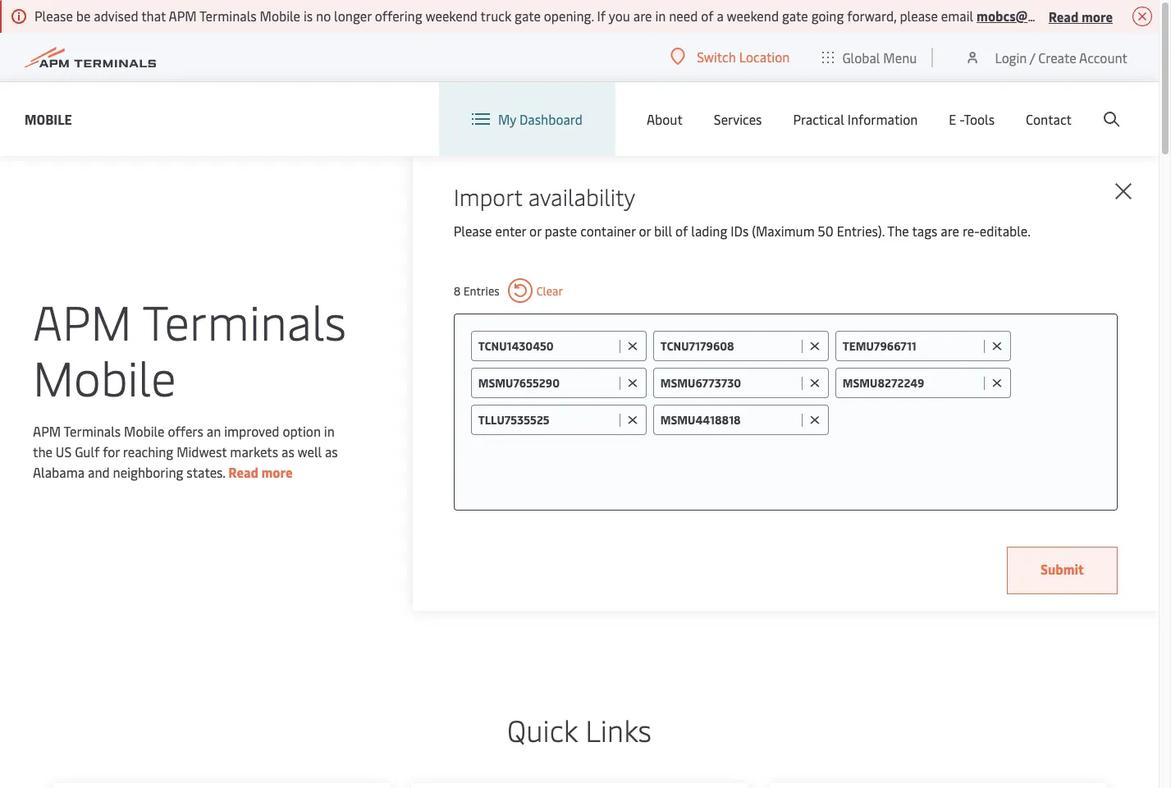 Task type: describe. For each thing, give the bounding box(es) containing it.
ob
[[1160, 7, 1171, 25]]

clear button
[[508, 278, 563, 303]]

be
[[76, 7, 91, 25]]

to
[[1144, 7, 1157, 25]]

in inside the apm terminals mobile offers an improved option in the us gulf for reaching midwest markets as well as alabama and neighboring states.
[[324, 422, 335, 440]]

no
[[316, 7, 331, 25]]

the
[[33, 442, 53, 460]]

submit
[[1041, 560, 1084, 578]]

0 vertical spatial of
[[701, 7, 714, 25]]

import availability
[[454, 181, 636, 212]]

e -tools
[[949, 110, 995, 128]]

2 weekend from the left
[[727, 7, 779, 25]]

need
[[669, 7, 698, 25]]

container
[[580, 222, 636, 240]]

0 horizontal spatial are
[[634, 7, 652, 25]]

read for read more link
[[229, 463, 259, 481]]

re-
[[963, 222, 980, 240]]

services
[[714, 110, 762, 128]]

email
[[941, 7, 974, 25]]

please for please be advised that apm terminals mobile is no longer offering weekend truck gate opening. if you are in need of a weekend gate going forward, please email mobcs@apmterminals.com to ob
[[34, 7, 73, 25]]

mobile link
[[25, 109, 72, 129]]

entries).
[[837, 222, 885, 240]]

option
[[283, 422, 321, 440]]

50
[[818, 222, 834, 240]]

global menu
[[843, 48, 917, 66]]

my dashboard button
[[472, 82, 583, 156]]

/
[[1030, 48, 1036, 66]]

read more for read more button
[[1049, 7, 1113, 25]]

well
[[298, 442, 322, 460]]

editable.
[[980, 222, 1031, 240]]

please
[[900, 7, 938, 25]]

mobile inside the apm terminals mobile
[[33, 344, 176, 408]]

apm for apm terminals mobile
[[33, 288, 132, 353]]

if
[[597, 7, 606, 25]]

neighboring
[[113, 463, 183, 481]]

apm for apm terminals mobile offers an improved option in the us gulf for reaching midwest markets as well as alabama and neighboring states.
[[33, 422, 61, 440]]

0 horizontal spatial of
[[676, 222, 688, 240]]

1 as from the left
[[282, 442, 295, 460]]

practical information
[[793, 110, 918, 128]]

services button
[[714, 82, 762, 156]]

entries
[[464, 283, 500, 298]]

0 vertical spatial apm
[[169, 7, 197, 25]]

practical
[[793, 110, 845, 128]]

global menu button
[[806, 32, 934, 82]]

contact
[[1026, 110, 1072, 128]]

tools
[[964, 110, 995, 128]]

import
[[454, 181, 523, 212]]

for
[[103, 442, 120, 460]]

mobcs@apmterminals.com
[[977, 7, 1141, 25]]

e -tools button
[[949, 82, 995, 156]]

quick links
[[507, 709, 652, 750]]

submit button
[[1007, 547, 1118, 594]]

going
[[812, 7, 844, 25]]

8 entries
[[454, 283, 500, 298]]

-
[[960, 110, 964, 128]]

1 gate from the left
[[515, 7, 541, 25]]

forward,
[[847, 7, 897, 25]]

midwest
[[177, 442, 227, 460]]

0 vertical spatial in
[[655, 7, 666, 25]]

2 gate from the left
[[782, 7, 808, 25]]

quick
[[507, 709, 578, 750]]

opening.
[[544, 7, 594, 25]]

alabama
[[33, 463, 85, 481]]

more for read more button
[[1082, 7, 1113, 25]]

truck
[[481, 7, 512, 25]]

switch
[[697, 48, 736, 66]]

please enter or paste container or bill of lading ids (maximum 50 entries). the tags are re-editable.
[[454, 222, 1031, 240]]

my
[[498, 110, 516, 128]]

read for read more button
[[1049, 7, 1079, 25]]

ids
[[731, 222, 749, 240]]

about button
[[647, 82, 683, 156]]

read more button
[[1049, 6, 1113, 26]]



Task type: vqa. For each thing, say whether or not it's contained in the screenshot.
first Middle from the top
no



Task type: locate. For each thing, give the bounding box(es) containing it.
clear
[[537, 283, 563, 298]]

0 vertical spatial more
[[1082, 7, 1113, 25]]

as left well
[[282, 442, 295, 460]]

more inside button
[[1082, 7, 1113, 25]]

contact button
[[1026, 82, 1072, 156]]

switch location
[[697, 48, 790, 66]]

read up login / create account
[[1049, 7, 1079, 25]]

paste
[[545, 222, 577, 240]]

in right option at bottom left
[[324, 422, 335, 440]]

markets
[[230, 442, 278, 460]]

menu
[[884, 48, 917, 66]]

2 or from the left
[[639, 222, 651, 240]]

1 vertical spatial in
[[324, 422, 335, 440]]

(maximum
[[752, 222, 815, 240]]

gate left the going
[[782, 7, 808, 25]]

please down import
[[454, 222, 492, 240]]

my dashboard
[[498, 110, 583, 128]]

or right enter on the top left of page
[[530, 222, 542, 240]]

read more up login / create account
[[1049, 7, 1113, 25]]

in
[[655, 7, 666, 25], [324, 422, 335, 440]]

please left be
[[34, 7, 73, 25]]

0 horizontal spatial more
[[261, 463, 293, 481]]

terminals inside the apm terminals mobile offers an improved option in the us gulf for reaching midwest markets as well as alabama and neighboring states.
[[64, 422, 121, 440]]

1 vertical spatial entered id text field
[[478, 375, 615, 391]]

offering
[[375, 7, 422, 25]]

read more
[[1049, 7, 1113, 25], [229, 463, 293, 481]]

1 vertical spatial read more
[[229, 463, 293, 481]]

offers
[[168, 422, 204, 440]]

in left need
[[655, 7, 666, 25]]

are right you
[[634, 7, 652, 25]]

advised
[[94, 7, 138, 25]]

are left the re-
[[941, 222, 960, 240]]

1 vertical spatial more
[[261, 463, 293, 481]]

enter
[[495, 222, 526, 240]]

Entered ID text field
[[478, 338, 615, 354], [478, 375, 615, 391]]

read more down the markets on the left
[[229, 463, 293, 481]]

1 vertical spatial of
[[676, 222, 688, 240]]

of
[[701, 7, 714, 25], [676, 222, 688, 240]]

a
[[717, 7, 724, 25]]

more down the markets on the left
[[261, 463, 293, 481]]

the
[[888, 222, 909, 240]]

is
[[304, 7, 313, 25]]

as
[[282, 442, 295, 460], [325, 442, 338, 460]]

please
[[34, 7, 73, 25], [454, 222, 492, 240]]

please be advised that apm terminals mobile is no longer offering weekend truck gate opening. if you are in need of a weekend gate going forward, please email mobcs@apmterminals.com to ob
[[34, 7, 1171, 25]]

1 horizontal spatial read more
[[1049, 7, 1113, 25]]

0 horizontal spatial or
[[530, 222, 542, 240]]

create
[[1039, 48, 1077, 66]]

1 horizontal spatial gate
[[782, 7, 808, 25]]

read inside button
[[1049, 7, 1079, 25]]

2 vertical spatial terminals
[[64, 422, 121, 440]]

2 as from the left
[[325, 442, 338, 460]]

2 entered id text field from the top
[[478, 375, 615, 391]]

apm inside the apm terminals mobile offers an improved option in the us gulf for reaching midwest markets as well as alabama and neighboring states.
[[33, 422, 61, 440]]

as right well
[[325, 442, 338, 460]]

account
[[1080, 48, 1128, 66]]

2 vertical spatial apm
[[33, 422, 61, 440]]

1 horizontal spatial please
[[454, 222, 492, 240]]

terminals for apm terminals mobile offers an improved option in the us gulf for reaching midwest markets as well as alabama and neighboring states.
[[64, 422, 121, 440]]

an
[[207, 422, 221, 440]]

0 horizontal spatial please
[[34, 7, 73, 25]]

please for please enter or paste container or bill of lading ids (maximum 50 entries). the tags are re-editable.
[[454, 222, 492, 240]]

terminals
[[199, 7, 257, 25], [142, 288, 347, 353], [64, 422, 121, 440]]

you
[[609, 7, 630, 25]]

1 vertical spatial apm
[[33, 288, 132, 353]]

0 horizontal spatial read
[[229, 463, 259, 481]]

us
[[56, 442, 72, 460]]

bill
[[654, 222, 672, 240]]

1 vertical spatial please
[[454, 222, 492, 240]]

0 vertical spatial terminals
[[199, 7, 257, 25]]

e
[[949, 110, 957, 128]]

gate
[[515, 7, 541, 25], [782, 7, 808, 25]]

0 horizontal spatial weekend
[[426, 7, 478, 25]]

Entered ID text field
[[661, 338, 798, 354], [843, 338, 980, 354], [661, 375, 798, 391], [843, 375, 980, 391], [478, 412, 615, 428], [661, 412, 798, 428]]

availability
[[528, 181, 636, 212]]

0 vertical spatial are
[[634, 7, 652, 25]]

1 horizontal spatial in
[[655, 7, 666, 25]]

mobcs@apmterminals.com link
[[977, 7, 1141, 25]]

about
[[647, 110, 683, 128]]

and
[[88, 463, 110, 481]]

1 horizontal spatial weekend
[[727, 7, 779, 25]]

login / create account
[[995, 48, 1128, 66]]

0 horizontal spatial as
[[282, 442, 295, 460]]

read down the markets on the left
[[229, 463, 259, 481]]

gate right truck
[[515, 7, 541, 25]]

1 horizontal spatial or
[[639, 222, 651, 240]]

login / create account link
[[965, 33, 1128, 81]]

of left a
[[701, 7, 714, 25]]

0 horizontal spatial in
[[324, 422, 335, 440]]

read more for read more link
[[229, 463, 293, 481]]

apm inside the apm terminals mobile
[[33, 288, 132, 353]]

read more link
[[229, 463, 293, 481]]

global
[[843, 48, 880, 66]]

tags
[[912, 222, 938, 240]]

1 vertical spatial are
[[941, 222, 960, 240]]

improved
[[224, 422, 280, 440]]

weekend right a
[[727, 7, 779, 25]]

1 horizontal spatial as
[[325, 442, 338, 460]]

1 horizontal spatial are
[[941, 222, 960, 240]]

that
[[141, 7, 166, 25]]

1 or from the left
[[530, 222, 542, 240]]

links
[[585, 709, 652, 750]]

1 weekend from the left
[[426, 7, 478, 25]]

8
[[454, 283, 461, 298]]

reaching
[[123, 442, 173, 460]]

1 entered id text field from the top
[[478, 338, 615, 354]]

0 horizontal spatial read more
[[229, 463, 293, 481]]

or left bill
[[639, 222, 651, 240]]

1 vertical spatial terminals
[[142, 288, 347, 353]]

terminals inside the apm terminals mobile
[[142, 288, 347, 353]]

1 vertical spatial read
[[229, 463, 259, 481]]

practical information button
[[793, 82, 918, 156]]

mobile
[[260, 7, 300, 25], [25, 110, 72, 128], [33, 344, 176, 408], [124, 422, 165, 440]]

of right bill
[[676, 222, 688, 240]]

states.
[[187, 463, 225, 481]]

gulf
[[75, 442, 100, 460]]

mobile inside the apm terminals mobile offers an improved option in the us gulf for reaching midwest markets as well as alabama and neighboring states.
[[124, 422, 165, 440]]

switch location button
[[671, 48, 790, 66]]

are
[[634, 7, 652, 25], [941, 222, 960, 240]]

more
[[1082, 7, 1113, 25], [261, 463, 293, 481]]

terminals for apm terminals mobile
[[142, 288, 347, 353]]

weekend
[[426, 7, 478, 25], [727, 7, 779, 25]]

dashboard
[[520, 110, 583, 128]]

1 horizontal spatial more
[[1082, 7, 1113, 25]]

information
[[848, 110, 918, 128]]

0 vertical spatial please
[[34, 7, 73, 25]]

login
[[995, 48, 1027, 66]]

more for read more link
[[261, 463, 293, 481]]

weekend left truck
[[426, 7, 478, 25]]

mobile secondary image
[[38, 418, 325, 664]]

close alert image
[[1133, 7, 1153, 26]]

1 horizontal spatial of
[[701, 7, 714, 25]]

0 vertical spatial entered id text field
[[478, 338, 615, 354]]

0 vertical spatial read
[[1049, 7, 1079, 25]]

0 vertical spatial read more
[[1049, 7, 1113, 25]]

read
[[1049, 7, 1079, 25], [229, 463, 259, 481]]

apm terminals mobile
[[33, 288, 347, 408]]

apm terminals mobile offers an improved option in the us gulf for reaching midwest markets as well as alabama and neighboring states.
[[33, 422, 338, 481]]

lading
[[691, 222, 728, 240]]

more up account
[[1082, 7, 1113, 25]]

or
[[530, 222, 542, 240], [639, 222, 651, 240]]

longer
[[334, 7, 372, 25]]

0 horizontal spatial gate
[[515, 7, 541, 25]]

apm
[[169, 7, 197, 25], [33, 288, 132, 353], [33, 422, 61, 440]]

1 horizontal spatial read
[[1049, 7, 1079, 25]]



